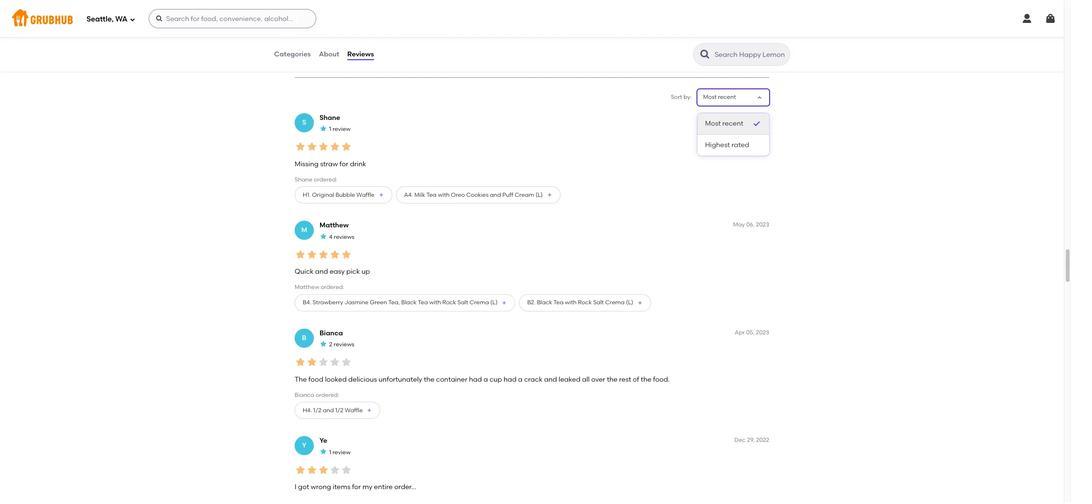 Task type: vqa. For each thing, say whether or not it's contained in the screenshot.
items
yes



Task type: locate. For each thing, give the bounding box(es) containing it.
and left puff
[[490, 192, 501, 198]]

categories button
[[274, 37, 311, 72]]

plus icon image for b4. strawberry jasmine green tea, black tea with rock salt crema (l)
[[502, 300, 507, 306]]

1 vertical spatial 2023
[[756, 222, 769, 228]]

with
[[438, 192, 450, 198], [429, 300, 441, 306], [565, 300, 577, 306]]

tea right tea,
[[418, 300, 428, 306]]

a4. milk tea with oreo cookies and puff cream (l)
[[404, 192, 543, 198]]

svg image
[[155, 15, 163, 22], [129, 17, 135, 22]]

salt inside b2. black tea with rock salt crema (l) button
[[593, 300, 604, 306]]

0 vertical spatial bianca
[[320, 330, 343, 338]]

svg image
[[1022, 13, 1033, 24], [1045, 13, 1056, 24]]

1 horizontal spatial salt
[[593, 300, 604, 306]]

salt
[[458, 300, 468, 306], [593, 300, 604, 306]]

2 1 review from the top
[[329, 450, 351, 456]]

reviews for bianca
[[334, 342, 354, 348]]

plus icon image inside a4. milk tea with oreo cookies and puff cream (l) button
[[547, 192, 552, 198]]

1
[[329, 126, 331, 133], [329, 450, 331, 456]]

tea right b2.
[[554, 300, 564, 306]]

food inside "91 good food"
[[318, 46, 330, 53]]

shane up h1.
[[295, 177, 312, 183]]

straw
[[320, 160, 338, 168]]

plus icon image inside the 'h1. original bubble waffle' 'button'
[[378, 192, 384, 198]]

recent left "26,"
[[723, 119, 744, 128]]

4 reviews
[[329, 234, 355, 241]]

0 vertical spatial for
[[340, 160, 348, 168]]

ordered: up h4. 1/2 and 1/2 waffle
[[316, 392, 339, 399]]

0 horizontal spatial for
[[340, 160, 348, 168]]

2023 right 06,
[[756, 222, 769, 228]]

most inside sort by: field
[[703, 94, 717, 101]]

i got wrong items for my entire order…
[[295, 484, 416, 492]]

plus icon image inside h4. 1/2 and 1/2 waffle button
[[367, 408, 372, 414]]

3 2023 from the top
[[756, 330, 769, 336]]

(l)
[[536, 192, 543, 198], [490, 300, 498, 306], [626, 300, 633, 306]]

2 vertical spatial ordered:
[[316, 392, 339, 399]]

black right b2.
[[537, 300, 552, 306]]

90 on time delivery
[[346, 36, 368, 63]]

bianca up h4.
[[295, 392, 314, 399]]

0 vertical spatial matthew
[[320, 222, 349, 230]]

most
[[703, 94, 717, 101], [705, 119, 721, 128]]

0 horizontal spatial 1/2
[[313, 408, 322, 414]]

0 horizontal spatial crema
[[470, 300, 489, 306]]

0 horizontal spatial matthew
[[295, 284, 319, 291]]

all
[[582, 376, 590, 384]]

0 horizontal spatial svg image
[[1022, 13, 1033, 24]]

waffle
[[357, 192, 375, 198], [345, 408, 363, 414]]

with left oreo
[[438, 192, 450, 198]]

had right cup at the bottom left of the page
[[504, 376, 517, 384]]

0 vertical spatial ordered:
[[314, 177, 337, 183]]

recent inside sort by: field
[[718, 94, 736, 101]]

about button
[[319, 37, 340, 72]]

1 black from the left
[[401, 300, 417, 306]]

reviews right 2
[[334, 342, 354, 348]]

highest
[[705, 141, 730, 149]]

2 rock from the left
[[578, 300, 592, 306]]

2 crema from the left
[[605, 300, 625, 306]]

a left cup at the bottom left of the page
[[484, 376, 488, 384]]

h4. 1/2 and 1/2 waffle
[[303, 408, 363, 414]]

a left crack
[[518, 376, 523, 384]]

rock inside 'button'
[[442, 300, 456, 306]]

matthew up b4. on the bottom left
[[295, 284, 319, 291]]

2 horizontal spatial the
[[641, 376, 652, 384]]

0 vertical spatial 1 review
[[329, 126, 351, 133]]

my
[[363, 484, 372, 492]]

most right by:
[[703, 94, 717, 101]]

matthew
[[320, 222, 349, 230], [295, 284, 319, 291]]

up
[[362, 268, 370, 276]]

tea
[[427, 192, 437, 198], [418, 300, 428, 306], [554, 300, 564, 306]]

ordered: up the original
[[314, 177, 337, 183]]

1 vertical spatial 1
[[329, 450, 331, 456]]

1 rock from the left
[[442, 300, 456, 306]]

main navigation navigation
[[0, 0, 1064, 37]]

shane right s
[[320, 114, 340, 122]]

waffle right bubble
[[357, 192, 375, 198]]

star icon image
[[300, 2, 314, 15], [314, 2, 327, 15], [320, 125, 327, 133], [295, 141, 306, 153], [306, 141, 318, 153], [318, 141, 329, 153], [329, 141, 341, 153], [341, 141, 352, 153], [320, 233, 327, 240], [295, 249, 306, 261], [306, 249, 318, 261], [318, 249, 329, 261], [329, 249, 341, 261], [341, 249, 352, 261], [320, 341, 327, 348], [295, 357, 306, 369], [306, 357, 318, 369], [318, 357, 329, 369], [329, 357, 341, 369], [341, 357, 352, 369], [320, 449, 327, 456], [295, 465, 306, 476], [306, 465, 318, 476], [318, 465, 329, 476], [329, 465, 341, 476], [341, 465, 352, 476]]

plus icon image for h1. original bubble waffle
[[378, 192, 384, 198]]

2 2023 from the top
[[756, 222, 769, 228]]

most recent up aug
[[703, 94, 736, 101]]

1 right y
[[329, 450, 331, 456]]

matthew for matthew
[[320, 222, 349, 230]]

plus icon image for h4. 1/2 and 1/2 waffle
[[367, 408, 372, 414]]

4
[[329, 234, 333, 241]]

bianca up 2
[[320, 330, 343, 338]]

review up items at the left bottom
[[333, 450, 351, 456]]

0 horizontal spatial the
[[424, 376, 435, 384]]

2 svg image from the left
[[1045, 13, 1056, 24]]

1/2
[[313, 408, 322, 414], [335, 408, 344, 414]]

91 for 91
[[391, 36, 398, 44]]

1 91 from the left
[[300, 36, 307, 44]]

2023 right "26,"
[[756, 114, 769, 120]]

caret down icon image
[[756, 94, 764, 101]]

items
[[333, 484, 351, 492]]

tea right milk
[[427, 192, 437, 198]]

b2. black tea with rock salt crema (l)
[[527, 300, 633, 306]]

1 vertical spatial most recent
[[705, 119, 744, 128]]

1 horizontal spatial crema
[[605, 300, 625, 306]]

1 horizontal spatial rock
[[578, 300, 592, 306]]

05,
[[746, 330, 755, 336]]

2 salt from the left
[[593, 300, 604, 306]]

most recent up the highest rated
[[705, 119, 744, 128]]

food right "good"
[[318, 46, 330, 53]]

0 vertical spatial reviews
[[334, 234, 355, 241]]

0 vertical spatial food
[[318, 46, 330, 53]]

1 horizontal spatial bianca
[[320, 330, 343, 338]]

leaked
[[559, 376, 581, 384]]

ordered: for and
[[321, 284, 344, 291]]

1 right s
[[329, 126, 331, 133]]

time
[[355, 46, 368, 53]]

over
[[591, 376, 605, 384]]

0 horizontal spatial 91
[[300, 36, 307, 44]]

1 horizontal spatial matthew
[[320, 222, 349, 230]]

90
[[346, 36, 354, 44]]

1 vertical spatial bianca
[[295, 392, 314, 399]]

plus icon image inside 'b4. strawberry jasmine green tea, black tea with rock salt crema (l)' 'button'
[[502, 300, 507, 306]]

1 horizontal spatial the
[[607, 376, 618, 384]]

review up missing straw for drink
[[333, 126, 351, 133]]

with for quick and easy pick up
[[565, 300, 577, 306]]

0 horizontal spatial shane
[[295, 177, 312, 183]]

2 reviews from the top
[[334, 342, 354, 348]]

the left container
[[424, 376, 435, 384]]

waffle down delicious
[[345, 408, 363, 414]]

91 up "good"
[[300, 36, 307, 44]]

1 vertical spatial waffle
[[345, 408, 363, 414]]

1 horizontal spatial 1/2
[[335, 408, 344, 414]]

1 vertical spatial reviews
[[334, 342, 354, 348]]

1 vertical spatial 1 review
[[329, 450, 351, 456]]

2 a from the left
[[518, 376, 523, 384]]

the
[[424, 376, 435, 384], [607, 376, 618, 384], [641, 376, 652, 384]]

green
[[370, 300, 387, 306]]

2 vertical spatial 2023
[[756, 330, 769, 336]]

and
[[490, 192, 501, 198], [315, 268, 328, 276], [544, 376, 557, 384], [323, 408, 334, 414]]

0 vertical spatial shane
[[320, 114, 340, 122]]

categories
[[274, 50, 311, 58]]

bianca for bianca
[[320, 330, 343, 338]]

delivery
[[346, 56, 367, 63]]

with right tea,
[[429, 300, 441, 306]]

0 vertical spatial most recent
[[703, 94, 736, 101]]

1 review
[[329, 126, 351, 133], [329, 450, 351, 456]]

0 vertical spatial review
[[333, 126, 351, 133]]

1 vertical spatial recent
[[723, 119, 744, 128]]

1 reviews from the top
[[334, 234, 355, 241]]

1 review up missing straw for drink
[[329, 126, 351, 133]]

2 review from the top
[[333, 450, 351, 456]]

black
[[401, 300, 417, 306], [537, 300, 552, 306]]

matthew up 4
[[320, 222, 349, 230]]

3 the from the left
[[641, 376, 652, 384]]

on
[[346, 46, 354, 53]]

most recent inside option
[[705, 119, 744, 128]]

ordered: down 'quick and easy pick up'
[[321, 284, 344, 291]]

order…
[[394, 484, 416, 492]]

bianca
[[320, 330, 343, 338], [295, 392, 314, 399]]

the right of
[[641, 376, 652, 384]]

shane
[[320, 114, 340, 122], [295, 177, 312, 183]]

1 vertical spatial for
[[352, 484, 361, 492]]

1/2 down "bianca ordered:"
[[335, 408, 344, 414]]

a4.
[[404, 192, 413, 198]]

1 horizontal spatial svg image
[[1045, 13, 1056, 24]]

1 for shane
[[329, 126, 331, 133]]

cream
[[515, 192, 534, 198]]

tea inside 'button'
[[418, 300, 428, 306]]

had
[[469, 376, 482, 384], [504, 376, 517, 384]]

91 good food
[[300, 36, 330, 53]]

91 for 91 good food
[[300, 36, 307, 44]]

1 vertical spatial matthew
[[295, 284, 319, 291]]

91 right reviews button
[[391, 36, 398, 44]]

puff
[[503, 192, 513, 198]]

1 horizontal spatial shane
[[320, 114, 340, 122]]

plus icon image
[[378, 192, 384, 198], [547, 192, 552, 198], [502, 300, 507, 306], [637, 300, 643, 306], [367, 408, 372, 414]]

food right the
[[309, 376, 323, 384]]

1 horizontal spatial for
[[352, 484, 361, 492]]

most up highest
[[705, 119, 721, 128]]

1 horizontal spatial black
[[537, 300, 552, 306]]

for left my
[[352, 484, 361, 492]]

2 1 from the top
[[329, 450, 331, 456]]

Search Happy Lemon search field
[[714, 50, 787, 59]]

1 a from the left
[[484, 376, 488, 384]]

plus icon image for b2. black tea with rock salt crema (l)
[[637, 300, 643, 306]]

2 black from the left
[[537, 300, 552, 306]]

1 crema from the left
[[470, 300, 489, 306]]

pick
[[346, 268, 360, 276]]

recent up aug
[[718, 94, 736, 101]]

with inside 'button'
[[429, 300, 441, 306]]

2023
[[756, 114, 769, 120], [756, 222, 769, 228], [756, 330, 769, 336]]

1 vertical spatial most
[[705, 119, 721, 128]]

0 horizontal spatial black
[[401, 300, 417, 306]]

with for missing straw for drink
[[438, 192, 450, 198]]

0 horizontal spatial had
[[469, 376, 482, 384]]

rest
[[619, 376, 631, 384]]

with right b2.
[[565, 300, 577, 306]]

the food looked delicious unfortunately the container had a cup had a crack and leaked all over the rest of the food.
[[295, 376, 670, 384]]

91 inside "91 good food"
[[300, 36, 307, 44]]

most recent option
[[698, 113, 769, 135]]

0 horizontal spatial a
[[484, 376, 488, 384]]

Search for food, convenience, alcohol... search field
[[149, 9, 316, 28]]

1 1 from the top
[[329, 126, 331, 133]]

for left drink
[[340, 160, 348, 168]]

2 91 from the left
[[391, 36, 398, 44]]

1 horizontal spatial had
[[504, 376, 517, 384]]

0 vertical spatial 2023
[[756, 114, 769, 120]]

(l) inside 'button'
[[490, 300, 498, 306]]

1 horizontal spatial 91
[[391, 36, 398, 44]]

0 horizontal spatial (l)
[[490, 300, 498, 306]]

1 vertical spatial shane
[[295, 177, 312, 183]]

0 vertical spatial 1
[[329, 126, 331, 133]]

1 review up items at the left bottom
[[329, 450, 351, 456]]

reviews for matthew
[[334, 234, 355, 241]]

0 horizontal spatial bianca
[[295, 392, 314, 399]]

1 review from the top
[[333, 126, 351, 133]]

2 had from the left
[[504, 376, 517, 384]]

2023 right 05, at right
[[756, 330, 769, 336]]

the left "rest" on the right bottom of the page
[[607, 376, 618, 384]]

0 vertical spatial waffle
[[357, 192, 375, 198]]

black right tea,
[[401, 300, 417, 306]]

91
[[300, 36, 307, 44], [391, 36, 398, 44]]

recent
[[718, 94, 736, 101], [723, 119, 744, 128]]

1 horizontal spatial a
[[518, 376, 523, 384]]

waffle inside button
[[345, 408, 363, 414]]

review for shane
[[333, 126, 351, 133]]

0 horizontal spatial rock
[[442, 300, 456, 306]]

1/2 right h4.
[[313, 408, 322, 414]]

seattle, wa
[[87, 15, 128, 23]]

crema inside button
[[605, 300, 625, 306]]

cup
[[490, 376, 502, 384]]

0 horizontal spatial salt
[[458, 300, 468, 306]]

aug
[[734, 114, 745, 120]]

reviews right 4
[[334, 234, 355, 241]]

crema
[[470, 300, 489, 306], [605, 300, 625, 306]]

1 1 review from the top
[[329, 126, 351, 133]]

plus icon image inside b2. black tea with rock salt crema (l) button
[[637, 300, 643, 306]]

b
[[302, 334, 307, 342]]

0 vertical spatial recent
[[718, 94, 736, 101]]

had left cup at the bottom left of the page
[[469, 376, 482, 384]]

most recent
[[703, 94, 736, 101], [705, 119, 744, 128]]

1 salt from the left
[[458, 300, 468, 306]]

0 vertical spatial most
[[703, 94, 717, 101]]

1 vertical spatial ordered:
[[321, 284, 344, 291]]

milk
[[414, 192, 425, 198]]

1 vertical spatial review
[[333, 450, 351, 456]]



Task type: describe. For each thing, give the bounding box(es) containing it.
about
[[319, 50, 339, 58]]

ratings
[[314, 19, 336, 27]]

cookies
[[466, 192, 489, 198]]

shane ordered:
[[295, 177, 337, 183]]

crema inside 'button'
[[470, 300, 489, 306]]

1 review for ye
[[329, 450, 351, 456]]

review for ye
[[333, 450, 351, 456]]

ordered: for food
[[316, 392, 339, 399]]

bianca ordered:
[[295, 392, 339, 399]]

2 reviews
[[329, 342, 354, 348]]

seattle,
[[87, 15, 114, 23]]

black inside b2. black tea with rock salt crema (l) button
[[537, 300, 552, 306]]

1 horizontal spatial svg image
[[155, 15, 163, 22]]

recent inside the most recent option
[[723, 119, 744, 128]]

strawberry
[[313, 300, 343, 306]]

highest rated
[[705, 141, 749, 149]]

salt inside 'b4. strawberry jasmine green tea, black tea with rock salt crema (l)' 'button'
[[458, 300, 468, 306]]

drink
[[350, 160, 366, 168]]

wa
[[115, 15, 128, 23]]

2023 for up
[[756, 222, 769, 228]]

matthew for matthew ordered:
[[295, 284, 319, 291]]

1 vertical spatial food
[[309, 376, 323, 384]]

m
[[301, 226, 307, 234]]

1 had from the left
[[469, 376, 482, 384]]

matthew ordered:
[[295, 284, 344, 291]]

reviews button
[[347, 37, 375, 72]]

tea for quick and easy pick up
[[554, 300, 564, 306]]

dec 29, 2022
[[735, 437, 769, 444]]

1 2023 from the top
[[756, 114, 769, 120]]

may 06, 2023
[[733, 222, 769, 228]]

1 for ye
[[329, 450, 331, 456]]

aug 26, 2023
[[734, 114, 769, 120]]

shane for shane
[[320, 114, 340, 122]]

h1. original bubble waffle
[[303, 192, 375, 198]]

bubble
[[336, 192, 355, 198]]

and right crack
[[544, 376, 557, 384]]

waffle inside 'button'
[[357, 192, 375, 198]]

i
[[295, 484, 297, 492]]

1 horizontal spatial (l)
[[536, 192, 543, 198]]

h1.
[[303, 192, 311, 198]]

b2. black tea with rock salt crema (l) button
[[519, 295, 651, 312]]

search icon image
[[700, 49, 711, 60]]

missing
[[295, 160, 319, 168]]

the
[[295, 376, 307, 384]]

jasmine
[[345, 300, 369, 306]]

and left easy on the left of page
[[315, 268, 328, 276]]

1 1/2 from the left
[[313, 408, 322, 414]]

entire
[[374, 484, 393, 492]]

2022
[[756, 437, 769, 444]]

1 svg image from the left
[[1022, 13, 1033, 24]]

2023 for unfortunately
[[756, 330, 769, 336]]

rock inside button
[[578, 300, 592, 306]]

crack
[[524, 376, 543, 384]]

y
[[302, 442, 306, 450]]

reviews
[[347, 50, 374, 58]]

wrong
[[311, 484, 331, 492]]

looked
[[325, 376, 347, 384]]

container
[[436, 376, 468, 384]]

b2.
[[527, 300, 536, 306]]

black inside 'b4. strawberry jasmine green tea, black tea with rock salt crema (l)' 'button'
[[401, 300, 417, 306]]

h1. original bubble waffle button
[[295, 187, 392, 204]]

dec
[[735, 437, 746, 444]]

most inside option
[[705, 119, 721, 128]]

easy
[[330, 268, 345, 276]]

bianca for bianca ordered:
[[295, 392, 314, 399]]

tea for missing straw for drink
[[427, 192, 437, 198]]

quick
[[295, 268, 314, 276]]

quick and easy pick up
[[295, 268, 370, 276]]

sort
[[671, 94, 682, 101]]

1 review for shane
[[329, 126, 351, 133]]

delicious
[[348, 376, 377, 384]]

sort by:
[[671, 94, 692, 101]]

Sort by: field
[[703, 93, 736, 102]]

294
[[300, 19, 312, 27]]

oreo
[[451, 192, 465, 198]]

b4.
[[303, 300, 311, 306]]

2 the from the left
[[607, 376, 618, 384]]

2 1/2 from the left
[[335, 408, 344, 414]]

ye
[[320, 437, 327, 446]]

06,
[[746, 222, 755, 228]]

plus icon image for a4. milk tea with oreo cookies and puff cream (l)
[[547, 192, 552, 198]]

check icon image
[[752, 119, 762, 129]]

of
[[633, 376, 639, 384]]

2
[[329, 342, 332, 348]]

s
[[302, 118, 306, 127]]

294 ratings
[[300, 19, 336, 27]]

29,
[[747, 437, 755, 444]]

ordered: for straw
[[314, 177, 337, 183]]

by:
[[684, 94, 692, 101]]

2 horizontal spatial (l)
[[626, 300, 633, 306]]

good
[[300, 46, 316, 53]]

26,
[[747, 114, 755, 120]]

b4. strawberry jasmine green tea, black tea with rock salt crema (l)
[[303, 300, 498, 306]]

h4.
[[303, 408, 312, 414]]

a4. milk tea with oreo cookies and puff cream (l) button
[[396, 187, 561, 204]]

apr
[[735, 330, 745, 336]]

b4. strawberry jasmine green tea, black tea with rock salt crema (l) button
[[295, 295, 515, 312]]

may
[[733, 222, 745, 228]]

h4. 1/2 and 1/2 waffle button
[[295, 402, 381, 420]]

unfortunately
[[379, 376, 422, 384]]

0 horizontal spatial svg image
[[129, 17, 135, 22]]

original
[[312, 192, 334, 198]]

apr 05, 2023
[[735, 330, 769, 336]]

1 the from the left
[[424, 376, 435, 384]]

and down "bianca ordered:"
[[323, 408, 334, 414]]

rated
[[732, 141, 749, 149]]

missing straw for drink
[[295, 160, 366, 168]]

got
[[298, 484, 309, 492]]

shane for shane ordered:
[[295, 177, 312, 183]]



